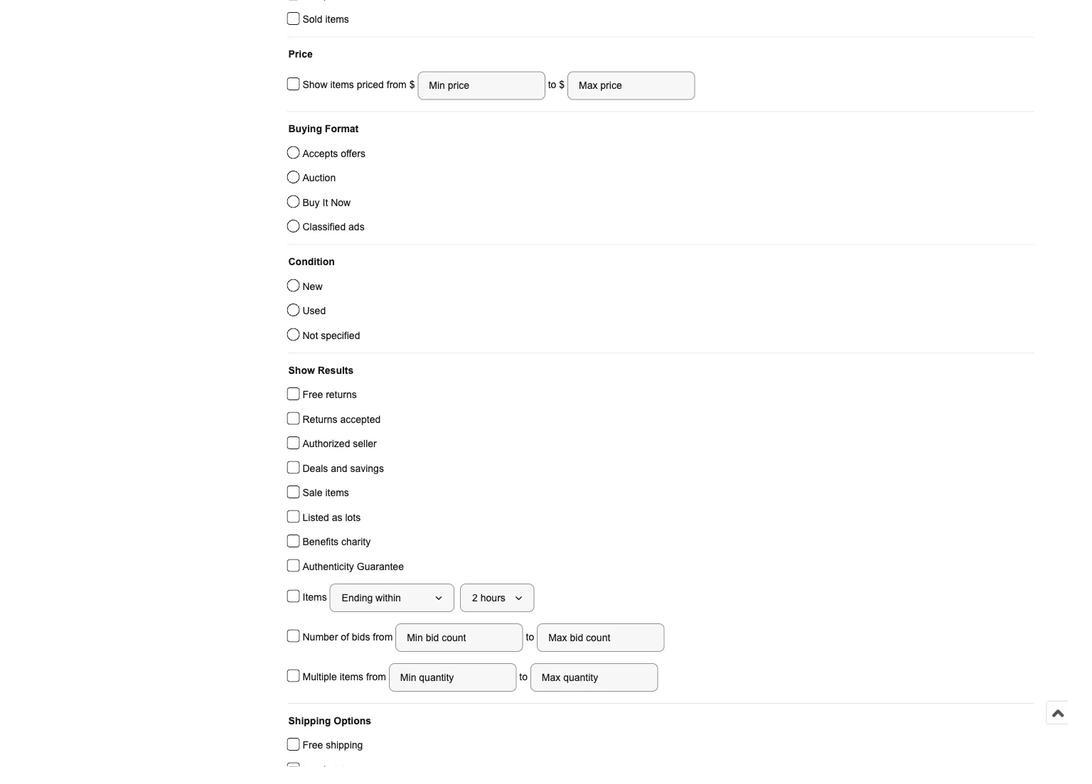Task type: vqa. For each thing, say whether or not it's contained in the screenshot.
'$159.99 $199.99 | 20% off free shipping'
no



Task type: describe. For each thing, give the bounding box(es) containing it.
benefits charity
[[303, 537, 371, 548]]

not
[[303, 330, 318, 341]]

results
[[318, 365, 354, 376]]

2 $ from the left
[[559, 79, 565, 90]]

show for show items priced from
[[303, 79, 328, 90]]

savings
[[350, 463, 384, 474]]

multiple
[[303, 672, 337, 683]]

Enter Maximum Quantity text field
[[531, 664, 658, 692]]

1 $ from the left
[[410, 79, 418, 90]]

sold items
[[303, 14, 349, 25]]

0 vertical spatial to
[[548, 79, 557, 90]]

buying format
[[289, 123, 359, 134]]

multiple items from
[[303, 672, 389, 683]]

free for free returns
[[303, 390, 323, 401]]

items for multiple
[[340, 672, 364, 683]]

and
[[331, 463, 348, 474]]

shipping options
[[289, 716, 372, 727]]

to for multiple items from
[[517, 672, 531, 683]]

lots
[[345, 512, 361, 523]]

items for sale
[[325, 488, 349, 499]]

format
[[325, 123, 359, 134]]

authorized seller
[[303, 439, 377, 450]]

shipping
[[289, 716, 331, 727]]

Enter minimum price range value, $ text field
[[418, 72, 546, 100]]

show results
[[289, 365, 354, 376]]

listed as lots
[[303, 512, 361, 523]]

priced
[[357, 79, 384, 90]]

bids
[[352, 632, 370, 643]]

show items priced from
[[303, 79, 410, 90]]

buy it now
[[303, 197, 351, 208]]

buying
[[289, 123, 322, 134]]

Enter maximum number of bids text field
[[537, 624, 665, 652]]

seller
[[353, 439, 377, 450]]

specified
[[321, 330, 360, 341]]

number of bids from
[[303, 632, 396, 643]]

from for bids
[[373, 632, 393, 643]]

accepts offers
[[303, 148, 366, 159]]

not specified
[[303, 330, 360, 341]]

deals
[[303, 463, 328, 474]]

to $
[[546, 79, 568, 90]]

free shipping
[[303, 740, 363, 751]]

items for sold
[[325, 14, 349, 25]]



Task type: locate. For each thing, give the bounding box(es) containing it.
used
[[303, 306, 326, 317]]

returns
[[326, 390, 357, 401]]

benefits
[[303, 537, 339, 548]]

Enter minimum number of bids text field
[[396, 624, 523, 652]]

items right sold
[[325, 14, 349, 25]]

show for show results
[[289, 365, 315, 376]]

$
[[410, 79, 418, 90], [559, 79, 565, 90]]

Enter minimum quantity text field
[[389, 664, 517, 692]]

1 vertical spatial from
[[373, 632, 393, 643]]

1 vertical spatial to
[[523, 632, 537, 643]]

items
[[325, 14, 349, 25], [330, 79, 354, 90], [325, 488, 349, 499], [340, 672, 364, 683]]

accepts
[[303, 148, 338, 159]]

new
[[303, 281, 323, 292]]

2 vertical spatial from
[[366, 672, 386, 683]]

items for show
[[330, 79, 354, 90]]

from right bids
[[373, 632, 393, 643]]

free down shipping
[[303, 740, 323, 751]]

authenticity
[[303, 561, 354, 572]]

1 vertical spatial show
[[289, 365, 315, 376]]

buy
[[303, 197, 320, 208]]

authenticity guarantee
[[303, 561, 404, 572]]

ads
[[349, 222, 365, 233]]

returns accepted
[[303, 414, 381, 425]]

price
[[289, 49, 313, 60]]

as
[[332, 512, 343, 523]]

$ left enter maximum price range value, $ text field
[[559, 79, 565, 90]]

sold
[[303, 14, 323, 25]]

of
[[341, 632, 349, 643]]

auction
[[303, 173, 336, 184]]

1 vertical spatial free
[[303, 740, 323, 751]]

sale items
[[303, 488, 349, 499]]

show left results
[[289, 365, 315, 376]]

free returns
[[303, 390, 357, 401]]

sale
[[303, 488, 323, 499]]

0 vertical spatial from
[[387, 79, 407, 90]]

offers
[[341, 148, 366, 159]]

show down price
[[303, 79, 328, 90]]

listed
[[303, 512, 329, 523]]

items left priced
[[330, 79, 354, 90]]

0 vertical spatial show
[[303, 79, 328, 90]]

charity
[[342, 537, 371, 548]]

to
[[548, 79, 557, 90], [523, 632, 537, 643], [517, 672, 531, 683]]

classified
[[303, 222, 346, 233]]

condition
[[289, 256, 335, 268]]

from
[[387, 79, 407, 90], [373, 632, 393, 643], [366, 672, 386, 683]]

items
[[303, 592, 330, 603]]

deals and savings
[[303, 463, 384, 474]]

Enter maximum price range value, $ text field
[[568, 72, 695, 100]]

free
[[303, 390, 323, 401], [303, 740, 323, 751]]

returns
[[303, 414, 338, 425]]

2 free from the top
[[303, 740, 323, 751]]

now
[[331, 197, 351, 208]]

shipping
[[326, 740, 363, 751]]

accepted
[[340, 414, 381, 425]]

2 vertical spatial to
[[517, 672, 531, 683]]

authorized
[[303, 439, 350, 450]]

from right priced
[[387, 79, 407, 90]]

number
[[303, 632, 338, 643]]

1 horizontal spatial $
[[559, 79, 565, 90]]

guarantee
[[357, 561, 404, 572]]

classified ads
[[303, 222, 365, 233]]

$ right priced
[[410, 79, 418, 90]]

0 horizontal spatial $
[[410, 79, 418, 90]]

items right "multiple"
[[340, 672, 364, 683]]

options
[[334, 716, 372, 727]]

0 vertical spatial free
[[303, 390, 323, 401]]

items up as
[[325, 488, 349, 499]]

to for number of bids from
[[523, 632, 537, 643]]

from down bids
[[366, 672, 386, 683]]

it
[[323, 197, 328, 208]]

from for priced
[[387, 79, 407, 90]]

free up 'returns'
[[303, 390, 323, 401]]

free for free shipping
[[303, 740, 323, 751]]

1 free from the top
[[303, 390, 323, 401]]

show
[[303, 79, 328, 90], [289, 365, 315, 376]]



